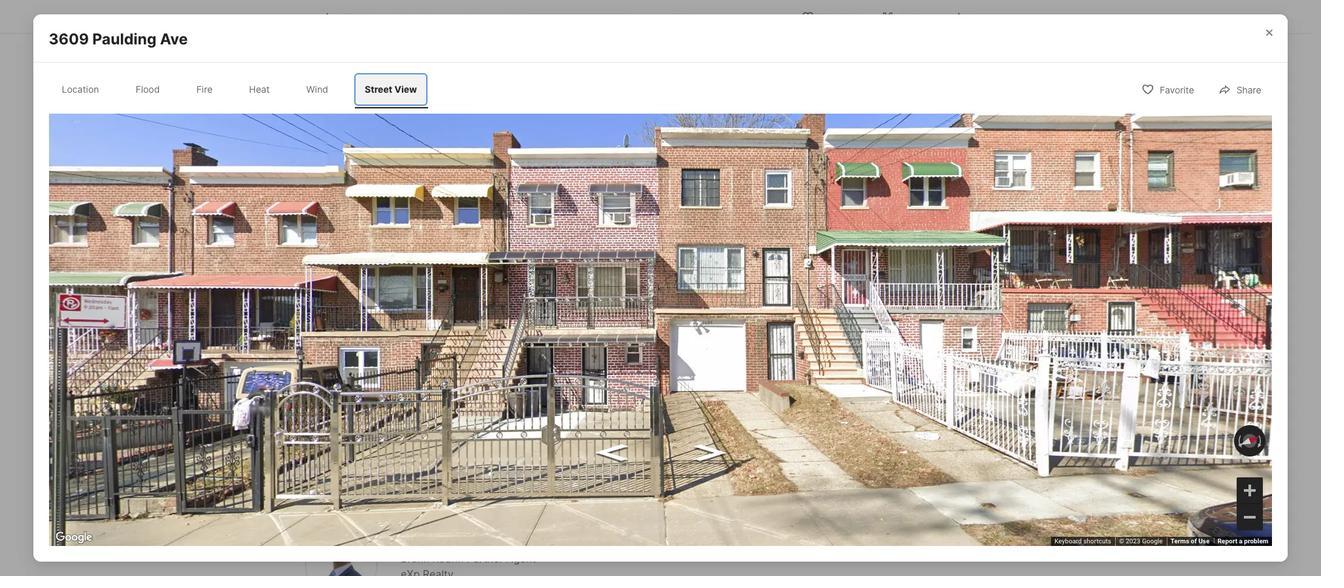 Task type: vqa. For each thing, say whether or not it's contained in the screenshot.
Out
yes



Task type: locate. For each thing, give the bounding box(es) containing it.
favorite inside 3609 paulding ave dialog
[[1160, 85, 1195, 96]]

0 vertical spatial agent
[[815, 168, 845, 181]]

1 vertical spatial map
[[1240, 538, 1253, 545]]

error for map data ©2023 google
[[1255, 538, 1269, 545]]

map
[[1168, 126, 1191, 140], [323, 213, 346, 227], [596, 375, 609, 382], [1087, 538, 1100, 545]]

agent
[[815, 168, 845, 181], [964, 260, 990, 272], [507, 553, 536, 566]]

agent for henry perez bronx redfin partner agent exp realty
[[964, 260, 990, 272]]

0 vertical spatial ©2023
[[625, 375, 645, 382]]

report a map error link
[[722, 375, 778, 382], [1214, 538, 1269, 545]]

use
[[703, 375, 714, 382], [1195, 538, 1206, 545], [1199, 538, 1210, 545]]

fire tab
[[186, 73, 223, 106]]

3609 paulding ave element
[[49, 14, 204, 49]]

1 vertical spatial report a map error
[[1214, 538, 1269, 545]]

exp
[[872, 274, 889, 285]]

error inside 3609 paulding ave dialog
[[1255, 538, 1269, 545]]

bronx for henry perez bronx redfin partner agent exp realty
[[872, 260, 897, 272]]

map region
[[31, 43, 1322, 577], [249, 172, 918, 507]]

0 horizontal spatial henry perez link
[[401, 533, 491, 551]]

henry down questions?
[[872, 240, 917, 259]]

0 vertical spatial report a map error link
[[722, 375, 778, 382]]

1 vertical spatial satellite button
[[357, 207, 422, 233]]

0 vertical spatial map button
[[1156, 120, 1202, 146]]

bronx redfin partner agenthenry perez image
[[815, 240, 861, 286], [305, 530, 377, 577]]

schools
[[674, 12, 709, 23]]

0 horizontal spatial street
[[365, 84, 393, 95]]

partner down agent
[[467, 553, 504, 566]]

greater
[[496, 99, 533, 112]]

checked:
[[340, 141, 385, 154]]

favorite button
[[791, 3, 865, 30], [1131, 76, 1206, 103]]

1 vertical spatial in
[[917, 288, 925, 299]]

satellite inside 3609 paulding ave dialog
[[1213, 126, 1255, 140]]

0 vertical spatial in
[[354, 13, 362, 26]]

2 listing from the top
[[305, 99, 338, 112]]

report for map data ©2023 google
[[722, 375, 742, 382]]

ask a question button
[[815, 408, 993, 440]]

google image
[[309, 366, 352, 383], [52, 530, 95, 547], [52, 530, 95, 547]]

flood tab
[[125, 73, 170, 106]]

overview tab
[[384, 2, 455, 33]]

2 horizontal spatial agent
[[964, 260, 990, 272]]

property details tab
[[455, 2, 554, 33]]

favorite for share
[[1160, 85, 1195, 96]]

share inside 3609 paulding ave dialog
[[1237, 85, 1262, 96]]

— min · add a commute
[[360, 407, 484, 420]]

0 vertical spatial map
[[749, 375, 762, 382]]

1 vertical spatial street view
[[639, 212, 679, 221]]

2 horizontal spatial favorite
[[1160, 85, 1195, 96]]

google for map data ©2023 google
[[1138, 538, 1159, 545]]

henry down ask redfin partner agent henry a question
[[401, 533, 446, 551]]

0 horizontal spatial ask
[[305, 500, 334, 519]]

1 vertical spatial view
[[662, 212, 679, 221]]

use for map data ©2023 google
[[1195, 538, 1206, 545]]

• inside "redfin checked: 1 minute ago (nov 1, 2023 at 9:08am) • source: onekey® mls as distributed by mls grid # h6276214"
[[307, 156, 313, 170]]

tab list
[[305, 0, 734, 33], [49, 71, 441, 108]]

street inside tab
[[365, 84, 393, 95]]

1
[[388, 141, 393, 154]]

0 horizontal spatial agent
[[507, 553, 536, 566]]

henry inside henry perez bronx redfin partner agent
[[401, 533, 446, 551]]

fire
[[196, 84, 213, 95]]

1 horizontal spatial error
[[1255, 538, 1269, 545]]

view up 0070
[[395, 84, 417, 95]]

report for map data ©2023 google
[[1214, 538, 1233, 545]]

lorena
[[356, 99, 390, 112]]

view left directions button
[[662, 212, 679, 221]]

337-
[[373, 115, 397, 128]]

listing by saulo espaillat listing by lorena espaillat • compass greater ny, llc
[[305, 83, 576, 112]]

1 horizontal spatial satellite button
[[1202, 120, 1266, 146]]

henry right agent
[[493, 500, 538, 519]]

street view button
[[622, 208, 682, 226]]

0 vertical spatial share
[[971, 11, 995, 23]]

henry perez link for bronx redfin partner agenthenry perez image to the right
[[872, 240, 962, 259]]

0 vertical spatial favorite
[[820, 11, 854, 23]]

0 horizontal spatial street view
[[365, 84, 417, 95]]

1 horizontal spatial favorite button
[[1131, 76, 1206, 103]]

street
[[365, 84, 393, 95], [639, 212, 660, 221]]

1 vertical spatial favorite button
[[1131, 76, 1206, 103]]

1 horizontal spatial street view
[[639, 212, 679, 221]]

favorite button for share
[[1131, 76, 1206, 103]]

1 minute ago link
[[388, 141, 453, 154], [388, 141, 453, 154]]

0 vertical spatial henry
[[872, 240, 917, 259]]

onekey®
[[358, 156, 403, 170]]

henry perez link down questions?
[[872, 240, 962, 259]]

1 horizontal spatial share
[[1237, 85, 1262, 96]]

satellite button inside 3609 paulding ave dialog
[[1202, 120, 1266, 146]]

0 horizontal spatial favorite
[[820, 11, 854, 23]]

0 horizontal spatial henry
[[401, 533, 446, 551]]

bronx for henry perez bronx redfin partner agent
[[401, 553, 429, 566]]

data
[[611, 375, 624, 382]]

1 horizontal spatial street
[[639, 212, 660, 221]]

—
[[360, 407, 370, 420]]

0 vertical spatial menu bar
[[1156, 120, 1266, 146]]

home left to
[[836, 136, 864, 149]]

map for map data ©2023 google
[[1240, 538, 1253, 545]]

agent inside henry perez bronx redfin partner agent
[[507, 553, 536, 566]]

0 vertical spatial satellite button
[[1202, 120, 1266, 146]]

redfin inside "redfin checked: 1 minute ago (nov 1, 2023 at 9:08am) • source: onekey® mls as distributed by mls grid # h6276214"
[[305, 141, 337, 154]]

report a map error for map data ©2023 google
[[1214, 538, 1269, 545]]

0 vertical spatial espaillat
[[386, 83, 428, 96]]

1 horizontal spatial bronx
[[872, 260, 897, 272]]

terms of use for map data ©2023 google
[[675, 375, 714, 382]]

redfin inside henry perez bronx redfin partner agent exp realty
[[899, 260, 927, 272]]

2023 inside 3609 paulding ave dialog
[[1126, 538, 1141, 545]]

report a map error link for map data ©2023 google
[[1214, 538, 1269, 545]]

isn't
[[870, 121, 890, 134]]

©2023 for data
[[1117, 538, 1136, 545]]

tab list inside 3609 paulding ave dialog
[[49, 71, 441, 108]]

terms of use
[[675, 375, 714, 382], [1167, 538, 1206, 545], [1171, 538, 1210, 545]]

location tab
[[51, 73, 109, 106]]

1 horizontal spatial satellite
[[1213, 126, 1255, 140]]

bronx inside henry perez bronx redfin partner agent
[[401, 553, 429, 566]]

report
[[722, 375, 742, 382], [1214, 538, 1233, 545], [1218, 538, 1238, 545]]

1 horizontal spatial menu bar
[[1156, 120, 1266, 146]]

0 horizontal spatial map
[[749, 375, 762, 382]]

1 vertical spatial listing
[[305, 99, 338, 112]]

once
[[942, 136, 967, 149]]

0 horizontal spatial bronx
[[401, 553, 429, 566]]

1 horizontal spatial perez
[[920, 240, 962, 259]]

in left '4'
[[917, 288, 925, 299]]

0 horizontal spatial ©2023
[[625, 375, 645, 382]]

listing
[[305, 83, 338, 96], [305, 99, 338, 112]]

1 vertical spatial tab list
[[49, 71, 441, 108]]

agent for henry perez bronx redfin partner agent
[[507, 553, 536, 566]]

1 vertical spatial map button
[[312, 207, 357, 233]]

question
[[897, 417, 941, 430], [553, 500, 618, 519]]

question inside "button"
[[897, 417, 941, 430]]

wind tab
[[296, 73, 339, 106]]

2023 right 1,
[[492, 141, 518, 154]]

0 horizontal spatial •
[[307, 156, 313, 170]]

1 vertical spatial ©2023
[[1117, 538, 1136, 545]]

0 vertical spatial or
[[848, 152, 858, 165]]

property
[[470, 12, 507, 23]]

1 vertical spatial report a map error link
[[1214, 538, 1269, 545]]

0 horizontal spatial in
[[354, 13, 362, 26]]

sale
[[569, 12, 587, 23]]

perez inside henry perez bronx redfin partner agent exp realty
[[920, 240, 962, 259]]

by inside "redfin checked: 1 minute ago (nov 1, 2023 at 9:08am) • source: onekey® mls as distributed by mls grid # h6276214"
[[503, 156, 515, 170]]

perez for henry perez bronx redfin partner agent
[[449, 533, 491, 551]]

sale & tax history
[[569, 12, 644, 23]]

of for map data ©2023 google
[[695, 375, 702, 382]]

• inside listing by saulo espaillat listing by lorena espaillat • compass greater ny, llc
[[436, 99, 442, 112]]

0 vertical spatial satellite
[[1213, 126, 1255, 140]]

listed
[[893, 121, 920, 134]]

1 vertical spatial ask
[[305, 500, 334, 519]]

0 horizontal spatial mls
[[406, 156, 428, 170]]

0 vertical spatial report a map error
[[722, 375, 778, 382]]

1 horizontal spatial favorite
[[944, 121, 984, 134]]

©2023 for data
[[625, 375, 645, 382]]

(nov
[[455, 141, 479, 154]]

agent inside henry perez bronx redfin partner agent exp realty
[[964, 260, 990, 272]]

mls down minute
[[406, 156, 428, 170]]

a
[[902, 152, 908, 165], [744, 375, 747, 382], [428, 407, 434, 420], [889, 417, 895, 430], [541, 500, 550, 519], [1235, 538, 1239, 545], [1240, 538, 1243, 545]]

by up 914-
[[341, 99, 353, 112]]

agent
[[447, 500, 489, 519]]

satellite button
[[1202, 120, 1266, 146], [357, 207, 422, 233]]

terms of use link for map data ©2023 google
[[1167, 538, 1206, 545]]

view
[[395, 84, 417, 95], [662, 212, 679, 221]]

map inside 3609 paulding ave dialog
[[1240, 538, 1253, 545]]

0 vertical spatial street view
[[365, 84, 417, 95]]

paulding
[[92, 30, 157, 48]]

1 horizontal spatial ©2023
[[1117, 538, 1136, 545]]

• left source:
[[307, 156, 313, 170]]

tab list containing feed
[[305, 0, 734, 33]]

ask for ask a question
[[867, 417, 886, 430]]

1 vertical spatial henry
[[493, 500, 538, 519]]

overview
[[399, 12, 440, 23]]

view inside tab
[[395, 84, 417, 95]]

1 vertical spatial or
[[850, 451, 860, 464]]

Write a message... text field
[[827, 340, 982, 387]]

bronx inside henry perez bronx redfin partner agent exp realty
[[872, 260, 897, 272]]

or inside this home isn't listed yet. favorite this home to get updates once it's listed, or contact a redfin
[[848, 152, 858, 165]]

0 vertical spatial 2023
[[492, 141, 518, 154]]

0 vertical spatial share button
[[941, 3, 1006, 30]]

0 horizontal spatial question
[[553, 500, 618, 519]]

1 horizontal spatial ask
[[867, 417, 886, 430]]

0 horizontal spatial report a map error link
[[722, 375, 778, 382]]

4
[[927, 288, 933, 299]]

keyboard shortcuts
[[1055, 538, 1112, 545]]

home left isn't
[[839, 121, 867, 134]]

0 horizontal spatial 2023
[[492, 141, 518, 154]]

2 vertical spatial agent
[[507, 553, 536, 566]]

feed
[[347, 12, 368, 23]]

0 vertical spatial favorite button
[[791, 3, 865, 30]]

646-358-5682 link
[[883, 451, 961, 464]]

this
[[815, 136, 834, 149]]

a/c
[[596, 13, 614, 26]]

have questions?
[[815, 221, 933, 238]]

henry perez link down ask redfin partner agent henry a question
[[401, 533, 491, 551]]

redfin
[[305, 141, 337, 154], [911, 152, 942, 165], [899, 260, 927, 272], [337, 500, 385, 519], [432, 553, 464, 566]]

0 horizontal spatial view
[[395, 84, 417, 95]]

directions button
[[692, 208, 747, 226]]

map button
[[1156, 120, 1202, 146], [312, 207, 357, 233]]

• left compass at the top left of the page
[[436, 99, 442, 112]]

ask inside ask a question "button"
[[867, 417, 886, 430]]

built
[[329, 13, 351, 26]]

1 vertical spatial home
[[836, 136, 864, 149]]

0 horizontal spatial report a map error
[[722, 375, 778, 382]]

partner up business
[[930, 260, 962, 272]]

in
[[354, 13, 362, 26], [917, 288, 925, 299]]

1 horizontal spatial map
[[1240, 538, 1253, 545]]

perez down agent
[[449, 533, 491, 551]]

favorite
[[820, 11, 854, 23], [1160, 85, 1195, 96], [944, 121, 984, 134]]

has a/c
[[574, 13, 614, 26]]

menu bar
[[1156, 120, 1266, 146], [312, 207, 422, 233]]

perez up '4'
[[920, 240, 962, 259]]

3609 paulding ave dialog
[[31, 14, 1322, 577]]

1 vertical spatial share
[[1237, 85, 1262, 96]]

report a map error for map data ©2023 google
[[722, 375, 778, 382]]

street view
[[365, 84, 417, 95], [639, 212, 679, 221]]

henry perez link for the leftmost bronx redfin partner agenthenry perez image
[[401, 533, 491, 551]]

0 vertical spatial listing
[[305, 83, 338, 96]]

have
[[815, 221, 851, 238]]

partner left agent
[[388, 500, 443, 519]]

distributed
[[445, 156, 500, 170]]

1 vertical spatial henry perez link
[[401, 533, 491, 551]]

partner down the once
[[945, 152, 982, 165]]

©2023 right data
[[1117, 538, 1136, 545]]

1 horizontal spatial report a map error
[[1214, 538, 1269, 545]]

street view inside tab
[[365, 84, 417, 95]]

1 horizontal spatial henry
[[493, 500, 538, 519]]

favorite button for x-out
[[791, 3, 865, 30]]

perez inside henry perez bronx redfin partner agent
[[449, 533, 491, 551]]

data
[[1101, 538, 1115, 545]]

satellite button for map popup button to the bottom
[[357, 207, 422, 233]]

street view left directions button
[[639, 212, 679, 221]]

358-
[[909, 451, 934, 464]]

street view up lorena
[[365, 84, 417, 95]]

2023 right ©
[[1126, 538, 1141, 545]]

use for map data ©2023 google
[[703, 375, 714, 382]]

0 vertical spatial bronx redfin partner agenthenry perez image
[[815, 240, 861, 286]]

2 horizontal spatial henry
[[872, 240, 917, 259]]

or up for
[[848, 152, 858, 165]]

share button
[[941, 3, 1006, 30], [1208, 76, 1273, 103]]

0 vertical spatial view
[[395, 84, 417, 95]]

1 horizontal spatial question
[[897, 417, 941, 430]]

1 horizontal spatial in
[[917, 288, 925, 299]]

1 vertical spatial perez
[[449, 533, 491, 551]]

1 vertical spatial error
[[1255, 538, 1269, 545]]

or left call
[[850, 451, 860, 464]]

map data ©2023 google
[[596, 375, 667, 382]]

google image for terms of use
[[52, 530, 95, 547]]

©2023 right data at bottom left
[[625, 375, 645, 382]]

1 horizontal spatial •
[[436, 99, 442, 112]]

1 horizontal spatial mls
[[518, 156, 540, 170]]

0 vertical spatial bronx
[[872, 260, 897, 272]]

mls down at
[[518, 156, 540, 170]]

source:
[[315, 156, 353, 170]]

0 horizontal spatial satellite button
[[357, 207, 422, 233]]

by left saulo
[[341, 83, 353, 96]]

2 vertical spatial favorite
[[944, 121, 984, 134]]

1 horizontal spatial map button
[[1156, 120, 1202, 146]]

in right built
[[354, 13, 362, 26]]

0 vertical spatial tab list
[[305, 0, 734, 33]]

a inside this home isn't listed yet. favorite this home to get updates once it's listed, or contact a redfin
[[902, 152, 908, 165]]

by right distributed
[[503, 156, 515, 170]]

share
[[971, 11, 995, 23], [1237, 85, 1262, 96]]

1 vertical spatial street
[[639, 212, 660, 221]]

by
[[341, 83, 353, 96], [341, 99, 353, 112], [503, 156, 515, 170]]

1 vertical spatial share button
[[1208, 76, 1273, 103]]

report a map error inside 3609 paulding ave dialog
[[1214, 538, 1269, 545]]

0 vertical spatial ask
[[867, 417, 886, 430]]

or
[[848, 152, 858, 165], [850, 451, 860, 464]]

©2023 inside 3609 paulding ave dialog
[[1117, 538, 1136, 545]]

partner
[[945, 152, 982, 165], [930, 260, 962, 272], [388, 500, 443, 519], [467, 553, 504, 566]]

schools tab
[[659, 2, 724, 33]]

perez for henry perez bronx redfin partner agent exp realty
[[920, 240, 962, 259]]

tab list containing location
[[49, 71, 441, 108]]

henry inside henry perez bronx redfin partner agent exp realty
[[872, 240, 917, 259]]



Task type: describe. For each thing, give the bounding box(es) containing it.
street inside button
[[639, 212, 660, 221]]

© 2023 google
[[1120, 538, 1163, 545]]

·
[[397, 407, 400, 420]]

1 horizontal spatial bronx redfin partner agenthenry perez image
[[815, 240, 861, 286]]

add a commute button
[[405, 406, 484, 421]]

report a problem
[[1218, 538, 1269, 545]]

out
[[909, 11, 925, 23]]

1 vertical spatial by
[[341, 99, 353, 112]]

keyboard
[[1055, 538, 1082, 545]]

call
[[863, 451, 880, 464]]

yet.
[[923, 121, 941, 134]]

heat
[[249, 84, 270, 95]]

&
[[590, 12, 596, 23]]

partner agent for more information.
[[815, 152, 982, 181]]

this
[[815, 121, 836, 134]]

commute
[[436, 407, 484, 420]]

report a map error link for map data ©2023 google
[[722, 375, 778, 382]]

contact:
[[305, 115, 348, 128]]

location
[[62, 84, 99, 95]]

to
[[867, 136, 877, 149]]

responds in
[[872, 288, 925, 299]]

0 vertical spatial home
[[839, 121, 867, 134]]

directions
[[710, 212, 744, 221]]

questions?
[[854, 221, 933, 238]]

more
[[865, 168, 890, 181]]

ago
[[433, 141, 453, 154]]

street view inside button
[[639, 212, 679, 221]]

hours
[[872, 302, 898, 313]]

in for built
[[354, 13, 362, 26]]

redfin inside henry perez bronx redfin partner agent
[[432, 553, 464, 566]]

h6276214
[[573, 156, 624, 170]]

1,
[[482, 141, 489, 154]]

partner inside henry perez bronx redfin partner agent exp realty
[[930, 260, 962, 272]]

914-
[[351, 115, 373, 128]]

listed,
[[815, 152, 845, 165]]

history
[[614, 12, 644, 23]]

3609
[[49, 30, 89, 48]]

compass
[[447, 99, 493, 112]]

minute
[[395, 141, 431, 154]]

favorite for x-out
[[820, 11, 854, 23]]

has
[[574, 13, 593, 26]]

0070
[[397, 115, 423, 128]]

x-out
[[900, 11, 925, 23]]

grid
[[543, 156, 563, 170]]

x-out button
[[871, 3, 936, 30]]

0 vertical spatial by
[[341, 83, 353, 96]]

built in 1950
[[329, 13, 389, 26]]

0 horizontal spatial satellite
[[369, 213, 411, 227]]

flood
[[136, 84, 160, 95]]

tab list for x-out
[[305, 0, 734, 33]]

x-
[[900, 11, 909, 23]]

of for map data ©2023 google
[[1187, 538, 1193, 545]]

at
[[521, 141, 531, 154]]

google image for report a map error
[[309, 366, 352, 383]]

min
[[373, 407, 391, 420]]

for
[[848, 168, 862, 181]]

wind
[[306, 84, 328, 95]]

google for map data ©2023 google
[[647, 375, 667, 382]]

1950
[[365, 13, 389, 26]]

satellite button for the right map popup button
[[1202, 120, 1266, 146]]

problem
[[1245, 538, 1269, 545]]

realty
[[891, 274, 918, 285]]

terms for map data ©2023 google
[[1167, 538, 1185, 545]]

agent inside partner agent for more information.
[[815, 168, 845, 181]]

error for map data ©2023 google
[[763, 375, 778, 382]]

0 horizontal spatial menu bar
[[312, 207, 422, 233]]

redfin checked: 1 minute ago (nov 1, 2023 at 9:08am) • source: onekey® mls as distributed by mls grid # h6276214
[[305, 141, 624, 170]]

1 vertical spatial espaillat
[[393, 99, 434, 112]]

ny,
[[536, 99, 554, 112]]

henry for henry perez bronx redfin partner agent exp realty
[[872, 240, 917, 259]]

2023 inside "redfin checked: 1 minute ago (nov 1, 2023 at 9:08am) • source: onekey® mls as distributed by mls grid # h6276214"
[[492, 141, 518, 154]]

feed link
[[321, 10, 368, 26]]

0 horizontal spatial share
[[971, 11, 995, 23]]

ask a question
[[867, 417, 941, 430]]

information.
[[893, 168, 951, 181]]

map for map data ©2023 google
[[749, 375, 762, 382]]

©
[[1120, 538, 1125, 545]]

get
[[880, 136, 896, 149]]

text or call 646-358-5682
[[826, 451, 961, 464]]

5682
[[934, 451, 961, 464]]

report a problem link
[[1218, 538, 1269, 545]]

street view tab
[[354, 73, 428, 106]]

redfin inside this home isn't listed yet. favorite this home to get updates once it's listed, or contact a redfin
[[911, 152, 942, 165]]

a inside "button"
[[889, 417, 895, 430]]

henry perez bronx redfin partner agent exp realty
[[872, 240, 990, 285]]

responds
[[872, 288, 915, 299]]

menu bar inside 3609 paulding ave dialog
[[1156, 120, 1266, 146]]

646-
[[883, 451, 909, 464]]

property details
[[470, 12, 539, 23]]

ask for ask redfin partner agent henry a question
[[305, 500, 334, 519]]

partner inside partner agent for more information.
[[945, 152, 982, 165]]

in for responds
[[917, 288, 925, 299]]

0 horizontal spatial bronx redfin partner agenthenry perez image
[[305, 530, 377, 577]]

2 mls from the left
[[518, 156, 540, 170]]

details
[[510, 12, 539, 23]]

as
[[431, 156, 442, 170]]

llc
[[556, 99, 576, 112]]

this home isn't listed yet. favorite this home to get updates once it's listed, or contact a redfin
[[815, 121, 984, 165]]

#
[[566, 156, 573, 170]]

terms of use for map data ©2023 google
[[1167, 538, 1206, 545]]

heat tab
[[239, 73, 280, 106]]

sale & tax history tab
[[554, 2, 659, 33]]

1 mls from the left
[[406, 156, 428, 170]]

contact: 914-337-0070
[[305, 115, 423, 128]]

9:08am)
[[534, 141, 575, 154]]

ask redfin partner agent henry a question
[[305, 500, 618, 519]]

keyboard shortcuts button
[[1055, 538, 1112, 547]]

3609 paulding ave
[[49, 30, 188, 48]]

henry for henry perez bronx redfin partner agent
[[401, 533, 446, 551]]

view inside button
[[662, 212, 679, 221]]

terms for map data ©2023 google
[[675, 375, 694, 382]]

partner inside henry perez bronx redfin partner agent
[[467, 553, 504, 566]]

favorite inside this home isn't listed yet. favorite this home to get updates once it's listed, or contact a redfin
[[944, 121, 984, 134]]

it's
[[970, 136, 984, 149]]

tab list for share
[[49, 71, 441, 108]]

saulo
[[356, 83, 383, 96]]

henry perez bronx redfin partner agent
[[401, 533, 536, 566]]

terms of use link for map data ©2023 google
[[675, 375, 714, 382]]

1 listing from the top
[[305, 83, 338, 96]]



